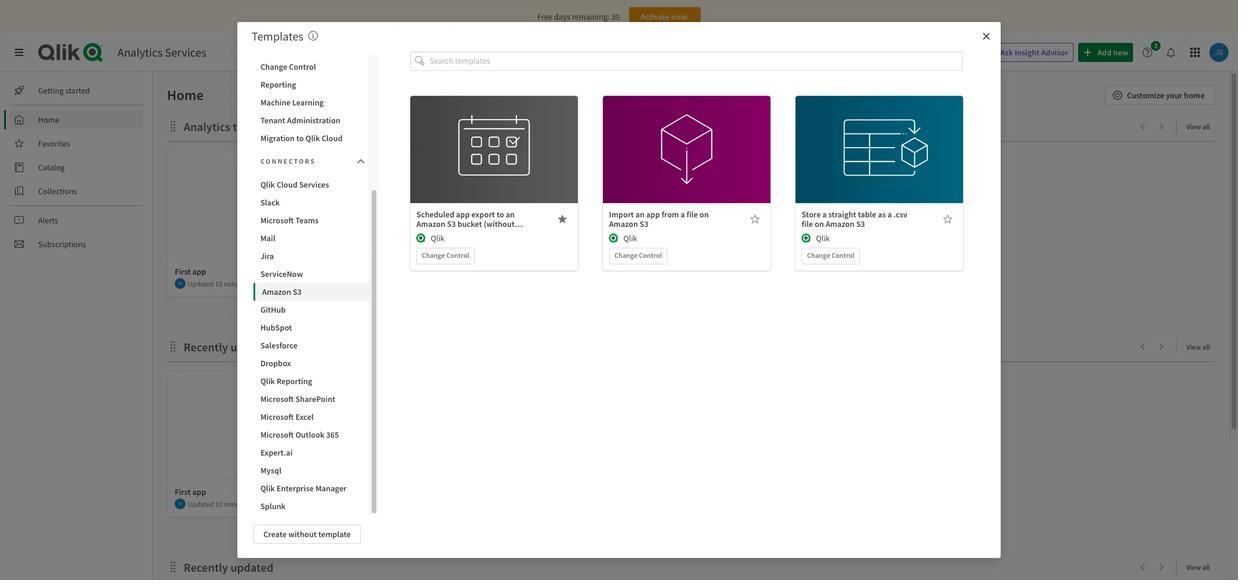 Task type: locate. For each thing, give the bounding box(es) containing it.
1 horizontal spatial services
[[299, 180, 329, 190]]

qlik down mysql
[[260, 484, 275, 494]]

getting started
[[38, 85, 90, 96]]

0 horizontal spatial a
[[681, 209, 685, 220]]

an inside 'scheduled app export to an amazon s3 bucket (without data)'
[[506, 209, 515, 220]]

control up reporting button
[[289, 61, 316, 72]]

1 vertical spatial move collection image
[[167, 341, 179, 353]]

outlook
[[295, 430, 324, 441]]

s3 down servicenow button on the top left of the page
[[293, 287, 302, 298]]

analytics to explore link
[[184, 119, 289, 134]]

3 details button from the left
[[842, 153, 917, 172]]

servicenow
[[260, 269, 303, 280]]

control down import an app from a file on amazon s3
[[639, 251, 662, 260]]

alerts
[[38, 215, 58, 226]]

1 vertical spatial view all
[[1186, 343, 1210, 352]]

change control up reporting button
[[260, 61, 316, 72]]

1 horizontal spatial home
[[167, 86, 204, 104]]

favorites link
[[10, 134, 143, 153]]

details button up export
[[457, 153, 532, 172]]

cloud
[[322, 133, 343, 144], [277, 180, 298, 190]]

0 vertical spatial 10
[[215, 279, 222, 288]]

view for recently used
[[1186, 343, 1201, 352]]

.csv
[[893, 209, 907, 220]]

1 vertical spatial updated 10 minutes ago
[[188, 500, 261, 509]]

microsoft outlook 365
[[260, 430, 339, 441]]

qlik image for store a straight table as a .csv file on amazon s3
[[802, 234, 811, 243]]

qlik down administration
[[305, 133, 320, 144]]

home down analytics services element
[[167, 86, 204, 104]]

1 10 from the top
[[215, 279, 222, 288]]

1 horizontal spatial on
[[815, 219, 824, 229]]

2 horizontal spatial use template button
[[842, 127, 917, 146]]

qlik cloud services button
[[253, 176, 369, 194]]

to inside 'scheduled app export to an amazon s3 bucket (without data)'
[[497, 209, 504, 220]]

cloud down administration
[[322, 133, 343, 144]]

2 vertical spatial view all
[[1186, 564, 1210, 572]]

s3 right import
[[640, 219, 648, 229]]

catalog
[[38, 162, 65, 173]]

migration
[[260, 133, 295, 144]]

1 vertical spatial jacob simon element
[[175, 499, 185, 510]]

an inside import an app from a file on amazon s3
[[636, 209, 645, 220]]

qlik image
[[416, 234, 426, 243], [802, 234, 811, 243]]

file left straight
[[802, 219, 813, 229]]

0 horizontal spatial file
[[687, 209, 698, 220]]

home main content
[[148, 72, 1238, 581]]

slack
[[260, 197, 280, 208]]

change down store
[[807, 251, 830, 260]]

control down store a straight table as a .csv file on amazon s3
[[832, 251, 855, 260]]

2 first from the top
[[175, 487, 191, 498]]

1 horizontal spatial to
[[296, 133, 304, 144]]

change control down qlik icon
[[614, 251, 662, 260]]

app inside import an app from a file on amazon s3
[[646, 209, 660, 220]]

0 vertical spatial first app
[[175, 267, 206, 277]]

1 first app from the top
[[175, 267, 206, 277]]

scheduled app export to an amazon s3 bucket (without data)
[[416, 209, 515, 239]]

1 vertical spatial reporting
[[277, 376, 312, 387]]

ago down mysql
[[250, 500, 261, 509]]

jacob simon image
[[175, 278, 185, 289], [175, 499, 185, 510]]

1 vertical spatial recently
[[184, 561, 228, 575]]

qlik image down 'scheduled'
[[416, 234, 426, 243]]

navigation pane element
[[0, 76, 152, 259]]

0 horizontal spatial use template
[[471, 131, 518, 142]]

2 vertical spatial all
[[1202, 564, 1210, 572]]

home up favorites at the left of page
[[38, 114, 59, 125]]

2 jacob simon element from the top
[[175, 499, 185, 510]]

qlik
[[305, 133, 320, 144], [260, 180, 275, 190], [431, 233, 445, 244], [623, 233, 637, 244], [816, 233, 830, 244], [260, 376, 275, 387], [260, 484, 275, 494]]

2 view from the top
[[1186, 343, 1201, 352]]

view all for recently updated
[[1186, 564, 1210, 572]]

on left straight
[[815, 219, 824, 229]]

0 vertical spatial analytics
[[117, 45, 163, 60]]

control for store a straight table as a .csv file on amazon s3
[[832, 251, 855, 260]]

microsoft
[[260, 215, 294, 226], [260, 394, 294, 405], [260, 412, 294, 423], [260, 430, 294, 441]]

cloud down connectors
[[277, 180, 298, 190]]

0 vertical spatial cloud
[[322, 133, 343, 144]]

change down the templates
[[260, 61, 287, 72]]

0 horizontal spatial details
[[482, 157, 507, 168]]

2 updated from the top
[[188, 500, 214, 509]]

1 all from the top
[[1202, 122, 1210, 131]]

store a straight table as a .csv file on amazon s3
[[802, 209, 907, 229]]

2 personal element from the top
[[244, 470, 263, 489]]

microsoft teams button
[[253, 212, 369, 230]]

control down 'scheduled app export to an amazon s3 bucket (without data)'
[[446, 251, 469, 260]]

change control inside button
[[260, 61, 316, 72]]

details up export
[[482, 157, 507, 168]]

updated 10 minutes ago down jira
[[188, 279, 261, 288]]

cloud inside migration to qlik cloud button
[[322, 133, 343, 144]]

2 10 from the top
[[215, 500, 222, 509]]

view all link
[[1186, 119, 1215, 134], [1186, 339, 1215, 354], [1186, 560, 1215, 575]]

1 horizontal spatial use template
[[663, 131, 711, 142]]

1 vertical spatial first
[[175, 487, 191, 498]]

subscriptions link
[[10, 235, 143, 254]]

2 updated 10 minutes ago from the top
[[188, 500, 261, 509]]

to for qlik
[[296, 133, 304, 144]]

minutes left servicenow
[[224, 279, 248, 288]]

1 minutes from the top
[[224, 279, 248, 288]]

0 horizontal spatial analytics
[[117, 45, 163, 60]]

manager
[[315, 484, 346, 494]]

view for recently updated
[[1186, 564, 1201, 572]]

qlik image down store
[[802, 234, 811, 243]]

0 horizontal spatial an
[[506, 209, 515, 220]]

hubspot
[[260, 323, 292, 333]]

details button
[[457, 153, 532, 172], [650, 153, 724, 172], [842, 153, 917, 172]]

0 horizontal spatial to
[[233, 119, 243, 134]]

recently for recently updated
[[184, 561, 228, 575]]

0 vertical spatial view all link
[[1186, 119, 1215, 134]]

2 jacob simon image from the top
[[175, 499, 185, 510]]

insight
[[1015, 47, 1040, 58]]

2 use template button from the left
[[650, 127, 724, 146]]

2 use from the left
[[663, 131, 676, 142]]

1 vertical spatial cloud
[[277, 180, 298, 190]]

details up as
[[867, 157, 892, 168]]

move collection image
[[167, 120, 179, 132], [167, 341, 179, 353], [167, 561, 179, 573]]

1 details button from the left
[[457, 153, 532, 172]]

details
[[482, 157, 507, 168], [675, 157, 699, 168], [867, 157, 892, 168]]

mysql
[[260, 466, 281, 476]]

1 a from the left
[[681, 209, 685, 220]]

0 horizontal spatial home
[[38, 114, 59, 125]]

1 use from the left
[[471, 131, 484, 142]]

a right from
[[681, 209, 685, 220]]

2 details button from the left
[[650, 153, 724, 172]]

10 for analytics
[[215, 279, 222, 288]]

3 view all link from the top
[[1186, 560, 1215, 575]]

1 horizontal spatial cloud
[[322, 133, 343, 144]]

Search templates text field
[[430, 51, 963, 71]]

change down data)
[[422, 251, 445, 260]]

add to favorites image
[[750, 214, 760, 224]]

0 horizontal spatial qlik image
[[416, 234, 426, 243]]

1 qlik image from the left
[[416, 234, 426, 243]]

minutes left splunk
[[224, 500, 248, 509]]

1 vertical spatial 10
[[215, 500, 222, 509]]

s3 left as
[[856, 219, 865, 229]]

learning
[[292, 97, 324, 108]]

3 view all from the top
[[1186, 564, 1210, 572]]

s3 inside button
[[293, 287, 302, 298]]

amazon up qlik icon
[[609, 219, 638, 229]]

1 horizontal spatial qlik image
[[802, 234, 811, 243]]

personal element up splunk
[[244, 470, 263, 489]]

file inside import an app from a file on amazon s3
[[687, 209, 698, 220]]

ago
[[250, 279, 261, 288], [250, 500, 261, 509]]

updated for recently used
[[188, 500, 214, 509]]

2 ago from the top
[[250, 500, 261, 509]]

details button up as
[[842, 153, 917, 172]]

2 an from the left
[[636, 209, 645, 220]]

cloud inside qlik cloud services button
[[277, 180, 298, 190]]

amazon s3 button
[[253, 283, 369, 301]]

1 vertical spatial jacob simon image
[[175, 499, 185, 510]]

amazon up "github" at the bottom of page
[[262, 287, 291, 298]]

0 horizontal spatial on
[[700, 209, 709, 220]]

1 vertical spatial updated
[[188, 500, 214, 509]]

0 vertical spatial jacob simon element
[[175, 278, 185, 289]]

template for an
[[486, 131, 518, 142]]

to right export
[[497, 209, 504, 220]]

Search text field
[[784, 43, 973, 62]]

use template button for from
[[650, 127, 724, 146]]

3 use template button from the left
[[842, 127, 917, 146]]

microsoft left excel
[[260, 412, 294, 423]]

microsoft inside 'button'
[[260, 394, 294, 405]]

1 vertical spatial ago
[[250, 500, 261, 509]]

0 horizontal spatial services
[[165, 45, 206, 60]]

2 use template from the left
[[663, 131, 711, 142]]

customize
[[1127, 90, 1164, 101]]

change control down data)
[[422, 251, 469, 260]]

analytics
[[117, 45, 163, 60], [184, 119, 230, 134]]

change for scheduled app export to an amazon s3 bucket (without data)
[[422, 251, 445, 260]]

s3 inside import an app from a file on amazon s3
[[640, 219, 648, 229]]

1 vertical spatial first app
[[175, 487, 206, 498]]

to inside button
[[296, 133, 304, 144]]

hubspot button
[[253, 319, 369, 337]]

analytics for analytics to explore
[[184, 119, 230, 134]]

microsoft sharepoint button
[[253, 391, 369, 408]]

0 horizontal spatial details button
[[457, 153, 532, 172]]

1 horizontal spatial details
[[675, 157, 699, 168]]

1 updated from the top
[[188, 279, 214, 288]]

templates are pre-built automations that help you automate common business workflows. get started by selecting one of the pre-built templates or choose the blank canvas to build an automation from scratch. image
[[308, 31, 318, 41]]

1 horizontal spatial file
[[802, 219, 813, 229]]

reporting up microsoft sharepoint
[[277, 376, 312, 387]]

ask insight advisor button
[[981, 43, 1074, 62]]

machine learning button
[[253, 94, 369, 112]]

1 microsoft from the top
[[260, 215, 294, 226]]

1 vertical spatial analytics
[[184, 119, 230, 134]]

straight
[[828, 209, 856, 220]]

0 vertical spatial jacob simon image
[[175, 278, 185, 289]]

import an app from a file on amazon s3
[[609, 209, 709, 229]]

searchbar element
[[765, 43, 973, 62]]

personal element down mail
[[244, 249, 263, 268]]

change down qlik icon
[[614, 251, 637, 260]]

amazon left bucket
[[416, 219, 445, 229]]

administration
[[287, 115, 340, 126]]

splunk
[[260, 502, 286, 512]]

s3
[[447, 219, 456, 229], [640, 219, 648, 229], [856, 219, 865, 229], [293, 287, 302, 298]]

2 first app from the top
[[175, 487, 206, 498]]

2 horizontal spatial use template
[[856, 131, 903, 142]]

details button up from
[[650, 153, 724, 172]]

1 vertical spatial home
[[38, 114, 59, 125]]

2 view all link from the top
[[1186, 339, 1215, 354]]

2 vertical spatial view
[[1186, 564, 1201, 572]]

0 vertical spatial view
[[1186, 122, 1201, 131]]

1 view all from the top
[[1186, 122, 1210, 131]]

2 horizontal spatial to
[[497, 209, 504, 220]]

on inside store a straight table as a .csv file on amazon s3
[[815, 219, 824, 229]]

qlik enterprise manager
[[260, 484, 346, 494]]

app
[[456, 209, 470, 220], [646, 209, 660, 220], [192, 267, 206, 277], [192, 487, 206, 498]]

use template button for to
[[457, 127, 532, 146]]

microsoft down slack
[[260, 215, 294, 226]]

2 horizontal spatial details button
[[842, 153, 917, 172]]

ask
[[1000, 47, 1013, 58]]

0 vertical spatial updated 10 minutes ago
[[188, 279, 261, 288]]

to inside home main content
[[233, 119, 243, 134]]

updated 10 minutes ago down mysql
[[188, 500, 261, 509]]

template
[[486, 131, 518, 142], [678, 131, 711, 142], [871, 131, 903, 142], [318, 530, 351, 540]]

change control down straight
[[807, 251, 855, 260]]

ago for used
[[250, 500, 261, 509]]

1 first from the top
[[175, 267, 191, 277]]

recently left updated
[[184, 561, 228, 575]]

1 vertical spatial personal element
[[244, 470, 263, 489]]

a right store
[[822, 209, 827, 220]]

3 all from the top
[[1202, 564, 1210, 572]]

1 use template from the left
[[471, 131, 518, 142]]

connectors button
[[253, 150, 369, 174]]

0 horizontal spatial use
[[471, 131, 484, 142]]

2 microsoft from the top
[[260, 394, 294, 405]]

on
[[700, 209, 709, 220], [815, 219, 824, 229]]

ago left amazon s3
[[250, 279, 261, 288]]

1 horizontal spatial use
[[663, 131, 676, 142]]

recently left used
[[184, 340, 228, 355]]

2 vertical spatial view all link
[[1186, 560, 1215, 575]]

0 vertical spatial all
[[1202, 122, 1210, 131]]

1 vertical spatial view
[[1186, 343, 1201, 352]]

1 vertical spatial all
[[1202, 343, 1210, 352]]

change inside button
[[260, 61, 287, 72]]

microsoft up expert.ai on the bottom left
[[260, 430, 294, 441]]

amazon s3
[[262, 287, 302, 298]]

1 vertical spatial services
[[299, 180, 329, 190]]

file right from
[[687, 209, 698, 220]]

1 use template button from the left
[[457, 127, 532, 146]]

1 personal element from the top
[[244, 249, 263, 268]]

reporting up machine
[[260, 79, 296, 90]]

an right export
[[506, 209, 515, 220]]

amazon inside store a straight table as a .csv file on amazon s3
[[826, 219, 854, 229]]

recently for recently used
[[184, 340, 228, 355]]

10
[[215, 279, 222, 288], [215, 500, 222, 509]]

a right as
[[887, 209, 892, 220]]

1 horizontal spatial a
[[822, 209, 827, 220]]

control for import an app from a file on amazon s3
[[639, 251, 662, 260]]

customize your home
[[1127, 90, 1205, 101]]

analytics inside home main content
[[184, 119, 230, 134]]

updated
[[230, 561, 273, 575]]

jira button
[[253, 247, 369, 265]]

ago for to
[[250, 279, 261, 288]]

view all
[[1186, 122, 1210, 131], [1186, 343, 1210, 352], [1186, 564, 1210, 572]]

to down tenant administration
[[296, 133, 304, 144]]

view for analytics to explore
[[1186, 122, 1201, 131]]

0 vertical spatial first
[[175, 267, 191, 277]]

2 details from the left
[[675, 157, 699, 168]]

1 horizontal spatial analytics
[[184, 119, 230, 134]]

ask insight advisor
[[1000, 47, 1068, 58]]

to
[[233, 119, 243, 134], [296, 133, 304, 144], [497, 209, 504, 220]]

tenant administration button
[[253, 112, 369, 129]]

10 for recently
[[215, 500, 222, 509]]

use
[[471, 131, 484, 142], [663, 131, 676, 142], [856, 131, 869, 142]]

salesforce button
[[253, 337, 369, 355]]

details button for to
[[457, 153, 532, 172]]

app inside 'scheduled app export to an amazon s3 bucket (without data)'
[[456, 209, 470, 220]]

jacob simon element
[[175, 278, 185, 289], [175, 499, 185, 510]]

1 updated 10 minutes ago from the top
[[188, 279, 261, 288]]

2 vertical spatial move collection image
[[167, 561, 179, 573]]

1 jacob simon image from the top
[[175, 278, 185, 289]]

servicenow button
[[253, 265, 369, 283]]

1 vertical spatial minutes
[[224, 500, 248, 509]]

4 microsoft from the top
[[260, 430, 294, 441]]

an
[[506, 209, 515, 220], [636, 209, 645, 220]]

0 vertical spatial recently
[[184, 340, 228, 355]]

1 jacob simon element from the top
[[175, 278, 185, 289]]

1 view all link from the top
[[1186, 119, 1215, 134]]

1 details from the left
[[482, 157, 507, 168]]

to left explore
[[233, 119, 243, 134]]

services inside qlik cloud services button
[[299, 180, 329, 190]]

2 horizontal spatial details
[[867, 157, 892, 168]]

details up from
[[675, 157, 699, 168]]

github
[[260, 305, 286, 315]]

all for recently updated
[[1202, 564, 1210, 572]]

first app for recently used
[[175, 487, 206, 498]]

microsoft down qlik reporting
[[260, 394, 294, 405]]

2 horizontal spatial use
[[856, 131, 869, 142]]

3 view from the top
[[1186, 564, 1201, 572]]

2 horizontal spatial a
[[887, 209, 892, 220]]

personal element
[[244, 249, 263, 268], [244, 470, 263, 489]]

first app for analytics to explore
[[175, 267, 206, 277]]

0 vertical spatial minutes
[[224, 279, 248, 288]]

3 use template from the left
[[856, 131, 903, 142]]

3 microsoft from the top
[[260, 412, 294, 423]]

amazon left the table
[[826, 219, 854, 229]]

days
[[554, 11, 570, 22]]

bucket
[[457, 219, 482, 229]]

move collection image for recently updated
[[167, 561, 179, 573]]

jacob simon image for recently used
[[175, 499, 185, 510]]

3 use from the left
[[856, 131, 869, 142]]

store
[[802, 209, 821, 220]]

change control for scheduled app export to an amazon s3 bucket (without data)
[[422, 251, 469, 260]]

2 qlik image from the left
[[802, 234, 811, 243]]

on right from
[[700, 209, 709, 220]]

analytics for analytics services
[[117, 45, 163, 60]]

control inside button
[[289, 61, 316, 72]]

1 horizontal spatial an
[[636, 209, 645, 220]]

recently updated link
[[184, 561, 278, 575]]

updated 10 minutes ago
[[188, 279, 261, 288], [188, 500, 261, 509]]

1 horizontal spatial use template button
[[650, 127, 724, 146]]

s3 left bucket
[[447, 219, 456, 229]]

0 vertical spatial ago
[[250, 279, 261, 288]]

1 ago from the top
[[250, 279, 261, 288]]

2 a from the left
[[822, 209, 827, 220]]

0 horizontal spatial cloud
[[277, 180, 298, 190]]

0 vertical spatial home
[[167, 86, 204, 104]]

1 view from the top
[[1186, 122, 1201, 131]]

dropbox button
[[253, 355, 369, 373]]

0 vertical spatial services
[[165, 45, 206, 60]]

qlik cloud services
[[260, 180, 329, 190]]

change control
[[260, 61, 316, 72], [422, 251, 469, 260], [614, 251, 662, 260], [807, 251, 855, 260]]

0 horizontal spatial use template button
[[457, 127, 532, 146]]

2 all from the top
[[1202, 343, 1210, 352]]

2 minutes from the top
[[224, 500, 248, 509]]

an right import
[[636, 209, 645, 220]]

add to favorites image
[[943, 214, 953, 224]]

1 horizontal spatial details button
[[650, 153, 724, 172]]

use template for to
[[471, 131, 518, 142]]

first app
[[175, 267, 206, 277], [175, 487, 206, 498]]

0 vertical spatial personal element
[[244, 249, 263, 268]]

0 vertical spatial updated
[[188, 279, 214, 288]]

view all link for recently updated
[[1186, 560, 1215, 575]]

0 vertical spatial move collection image
[[167, 120, 179, 132]]

1 vertical spatial view all link
[[1186, 339, 1215, 354]]

all for analytics to explore
[[1202, 122, 1210, 131]]

2 view all from the top
[[1186, 343, 1210, 352]]

sharepoint
[[295, 394, 335, 405]]

1 an from the left
[[506, 209, 515, 220]]

use template button for table
[[842, 127, 917, 146]]

3 details from the left
[[867, 157, 892, 168]]

0 vertical spatial view all
[[1186, 122, 1210, 131]]



Task type: vqa. For each thing, say whether or not it's contained in the screenshot.
'Qlik' in the Qlik Cloud Services button
no



Task type: describe. For each thing, give the bounding box(es) containing it.
tenant
[[260, 115, 285, 126]]

use template for from
[[663, 131, 711, 142]]

machine
[[260, 97, 291, 108]]

mysql button
[[253, 462, 369, 480]]

use for export
[[471, 131, 484, 142]]

export
[[471, 209, 495, 220]]

qlik right qlik icon
[[623, 233, 637, 244]]

qlik reporting button
[[253, 373, 369, 391]]

move collection image for analytics to explore
[[167, 120, 179, 132]]

qlik image
[[609, 234, 619, 243]]

s3 inside store a straight table as a .csv file on amazon s3
[[856, 219, 865, 229]]

qlik image for scheduled app export to an amazon s3 bucket (without data)
[[416, 234, 426, 243]]

0 vertical spatial reporting
[[260, 79, 296, 90]]

scheduled
[[416, 209, 454, 220]]

teams
[[295, 215, 318, 226]]

microsoft for microsoft outlook 365
[[260, 430, 294, 441]]

close image
[[982, 32, 991, 41]]

minutes for to
[[224, 279, 248, 288]]

free days remaining: 30
[[537, 11, 620, 22]]

microsoft sharepoint
[[260, 394, 335, 405]]

collections
[[38, 186, 77, 197]]

amazon inside button
[[262, 287, 291, 298]]

all for recently used
[[1202, 343, 1210, 352]]

a inside import an app from a file on amazon s3
[[681, 209, 685, 220]]

started
[[65, 85, 90, 96]]

close sidebar menu image
[[14, 48, 24, 57]]

qlik enterprise manager button
[[253, 480, 369, 498]]

used
[[230, 340, 255, 355]]

getting started link
[[10, 81, 143, 100]]

jacob simon image for analytics to explore
[[175, 278, 185, 289]]

updated 10 minutes ago for analytics
[[188, 279, 261, 288]]

free
[[537, 11, 552, 22]]

change control for import an app from a file on amazon s3
[[614, 251, 662, 260]]

migration to qlik cloud button
[[253, 129, 369, 147]]

analytics services element
[[117, 45, 206, 60]]

details for table
[[867, 157, 892, 168]]

personal element for used
[[244, 470, 263, 489]]

create without template button
[[253, 525, 361, 544]]

recently updated
[[184, 561, 273, 575]]

home
[[1184, 90, 1205, 101]]

templates are pre-built automations that help you automate common business workflows. get started by selecting one of the pre-built templates or choose the blank canvas to build an automation from scratch. tooltip
[[308, 29, 318, 44]]

jacob simon element for analytics to explore
[[175, 278, 185, 289]]

recently used
[[184, 340, 255, 355]]

updated for analytics to explore
[[188, 279, 214, 288]]

templates
[[252, 29, 303, 44]]

use for app
[[663, 131, 676, 142]]

qlik inside button
[[305, 133, 320, 144]]

details button for table
[[842, 153, 917, 172]]

details for to
[[482, 157, 507, 168]]

view all link for analytics to explore
[[1186, 119, 1215, 134]]

first for recently used
[[175, 487, 191, 498]]

salesforce
[[260, 341, 297, 351]]

use template for table
[[856, 131, 903, 142]]

qlik reporting
[[260, 376, 312, 387]]

on inside import an app from a file on amazon s3
[[700, 209, 709, 220]]

favorites
[[38, 138, 70, 149]]

jira
[[260, 251, 274, 262]]

getting
[[38, 85, 64, 96]]

change control button
[[253, 58, 369, 76]]

your
[[1166, 90, 1182, 101]]

mail button
[[253, 230, 369, 247]]

activate now!
[[641, 11, 689, 22]]

365
[[326, 430, 339, 441]]

data)
[[416, 228, 435, 239]]

without
[[288, 530, 317, 540]]

qlik down 'scheduled'
[[431, 233, 445, 244]]

details button for from
[[650, 153, 724, 172]]

reporting button
[[253, 76, 369, 94]]

machine learning
[[260, 97, 324, 108]]

from
[[662, 209, 679, 220]]

home inside navigation pane element
[[38, 114, 59, 125]]

minutes for used
[[224, 500, 248, 509]]

explore
[[246, 119, 284, 134]]

microsoft excel
[[260, 412, 314, 423]]

personal element for to
[[244, 249, 263, 268]]

remove from favorites image
[[558, 214, 567, 224]]

excel
[[295, 412, 314, 423]]

template for as
[[871, 131, 903, 142]]

analytics services
[[117, 45, 206, 60]]

view all for analytics to explore
[[1186, 122, 1210, 131]]

amazon inside import an app from a file on amazon s3
[[609, 219, 638, 229]]

as
[[878, 209, 886, 220]]

create without template
[[263, 530, 351, 540]]

updated 10 minutes ago for recently
[[188, 500, 261, 509]]

first for analytics to explore
[[175, 267, 191, 277]]

home link
[[10, 110, 143, 129]]

mail
[[260, 233, 275, 244]]

move collection image for recently used
[[167, 341, 179, 353]]

github button
[[253, 301, 369, 319]]

create
[[263, 530, 287, 540]]

collections link
[[10, 182, 143, 201]]

alerts link
[[10, 211, 143, 230]]

qlik up slack
[[260, 180, 275, 190]]

use for straight
[[856, 131, 869, 142]]

microsoft outlook 365 button
[[253, 426, 369, 444]]

microsoft for microsoft excel
[[260, 412, 294, 423]]

analytics to explore
[[184, 119, 284, 134]]

jacob simon element for recently used
[[175, 499, 185, 510]]

s3 inside 'scheduled app export to an amazon s3 bucket (without data)'
[[447, 219, 456, 229]]

qlik down dropbox
[[260, 376, 275, 387]]

advisor
[[1041, 47, 1068, 58]]

details for from
[[675, 157, 699, 168]]

enterprise
[[277, 484, 314, 494]]

file inside store a straight table as a .csv file on amazon s3
[[802, 219, 813, 229]]

microsoft for microsoft sharepoint
[[260, 394, 294, 405]]

customize your home button
[[1105, 86, 1215, 105]]

amazon inside 'scheduled app export to an amazon s3 bucket (without data)'
[[416, 219, 445, 229]]

import
[[609, 209, 634, 220]]

view all link for recently used
[[1186, 339, 1215, 354]]

qlik down store
[[816, 233, 830, 244]]

30
[[611, 11, 620, 22]]

activate now! link
[[629, 7, 701, 26]]

migration to qlik cloud
[[260, 133, 343, 144]]

table
[[858, 209, 876, 220]]

tenant administration
[[260, 115, 340, 126]]

microsoft teams
[[260, 215, 318, 226]]

subscriptions
[[38, 239, 86, 250]]

connectors
[[260, 157, 316, 166]]

change control for store a straight table as a .csv file on amazon s3
[[807, 251, 855, 260]]

template for a
[[678, 131, 711, 142]]

(without
[[484, 219, 515, 229]]

to for explore
[[233, 119, 243, 134]]

view all for recently used
[[1186, 343, 1210, 352]]

home inside main content
[[167, 86, 204, 104]]

3 a from the left
[[887, 209, 892, 220]]

microsoft for microsoft teams
[[260, 215, 294, 226]]

change for store a straight table as a .csv file on amazon s3
[[807, 251, 830, 260]]

control for scheduled app export to an amazon s3 bucket (without data)
[[446, 251, 469, 260]]

change for import an app from a file on amazon s3
[[614, 251, 637, 260]]

catalog link
[[10, 158, 143, 177]]

slack button
[[253, 194, 369, 212]]



